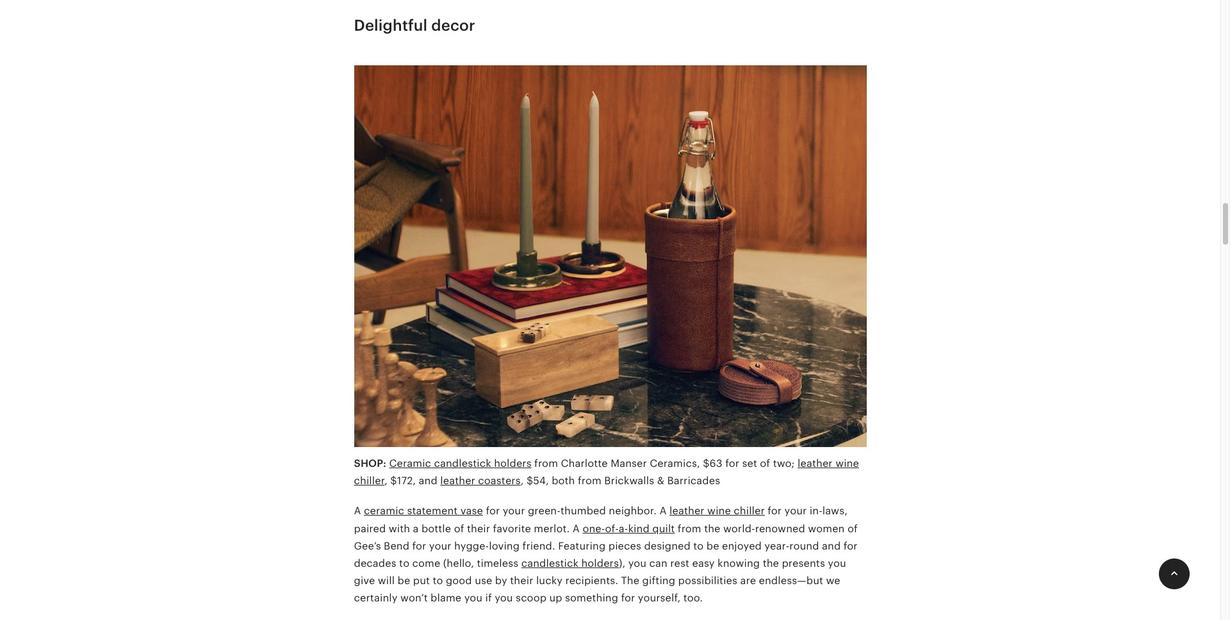 Task type: locate. For each thing, give the bounding box(es) containing it.
good
[[446, 575, 472, 587]]

ceramic statement vase link
[[364, 505, 483, 518]]

,
[[385, 475, 388, 487], [521, 475, 524, 487]]

hygge-
[[455, 540, 489, 552]]

2 horizontal spatial to
[[694, 540, 704, 552]]

favorite
[[493, 523, 531, 535]]

0 horizontal spatial the
[[705, 523, 721, 535]]

you
[[629, 558, 647, 570], [828, 558, 847, 570], [465, 593, 483, 605], [495, 593, 513, 605]]

1 vertical spatial their
[[510, 575, 534, 587]]

0 vertical spatial be
[[707, 540, 720, 552]]

0 horizontal spatial be
[[398, 575, 411, 587]]

the inside from the world-renowned women of gee's bend for your hygge-loving friend. featuring pieces designed to be enjoyed year-round and for decades to come (hello, timeless
[[705, 523, 721, 535]]

2 horizontal spatial leather
[[798, 458, 833, 470]]

0 horizontal spatial their
[[467, 523, 490, 535]]

0 horizontal spatial and
[[419, 475, 438, 487]]

designed
[[645, 540, 691, 552]]

if
[[486, 593, 492, 605]]

of
[[760, 458, 771, 470], [454, 523, 464, 535], [848, 523, 858, 535]]

the down year-
[[763, 558, 780, 570]]

holders
[[494, 458, 532, 470], [582, 558, 619, 570]]

for down the
[[622, 593, 636, 605]]

you right if
[[495, 593, 513, 605]]

1 horizontal spatial ,
[[521, 475, 524, 487]]

shop: ceramic candlestick holders from charlotte manser ceramics, $63 for set of two;
[[354, 458, 798, 470]]

0 vertical spatial their
[[467, 523, 490, 535]]

set
[[743, 458, 758, 470]]

their down vase
[[467, 523, 490, 535]]

their
[[467, 523, 490, 535], [510, 575, 534, 587]]

2 vertical spatial to
[[433, 575, 443, 587]]

from down 'charlotte'
[[578, 475, 602, 487]]

1 horizontal spatial of
[[760, 458, 771, 470]]

manser
[[611, 458, 647, 470]]

for down women
[[844, 540, 858, 552]]

from up , $172, and leather coasters , $54, both from brickwalls & barricades
[[535, 458, 558, 470]]

0 horizontal spatial a
[[354, 505, 361, 518]]

1 horizontal spatial a
[[573, 523, 580, 535]]

your up favorite
[[503, 505, 525, 518]]

1 vertical spatial the
[[763, 558, 780, 570]]

1 horizontal spatial your
[[503, 505, 525, 518]]

timeless
[[477, 558, 519, 570]]

candlestick holders
[[522, 558, 619, 570]]

2 , from the left
[[521, 475, 524, 487]]

2 vertical spatial leather
[[670, 505, 705, 518]]

use
[[475, 575, 493, 587]]

be up easy
[[707, 540, 720, 552]]

be inside from the world-renowned women of gee's bend for your hygge-loving friend. featuring pieces designed to be enjoyed year-round and for decades to come (hello, timeless
[[707, 540, 720, 552]]

knowing
[[718, 558, 760, 570]]

for
[[726, 458, 740, 470], [486, 505, 500, 518], [768, 505, 782, 518], [413, 540, 427, 552], [844, 540, 858, 552], [622, 593, 636, 605]]

to inside ), you can rest easy knowing the presents you give will be put to good use by their lucky recipients. the gifting possibilities are endless—but we certainly won't blame you if you scoop up something for yourself, too.
[[433, 575, 443, 587]]

kind
[[629, 523, 650, 535]]

holders up recipients.
[[582, 558, 619, 570]]

a
[[413, 523, 419, 535]]

, left $172,
[[385, 475, 388, 487]]

and right $172,
[[419, 475, 438, 487]]

1 vertical spatial from
[[578, 475, 602, 487]]

bend
[[384, 540, 410, 552]]

0 vertical spatial wine
[[836, 458, 860, 470]]

1 horizontal spatial holders
[[582, 558, 619, 570]]

0 horizontal spatial leather
[[441, 475, 476, 487]]

candlestick up the lucky
[[522, 558, 579, 570]]

be inside ), you can rest easy knowing the presents you give will be put to good use by their lucky recipients. the gifting possibilities are endless—but we certainly won't blame you if you scoop up something for yourself, too.
[[398, 575, 411, 587]]

pieces
[[609, 540, 642, 552]]

a-
[[619, 523, 629, 535]]

your down 'bottle' at the bottom left of the page
[[429, 540, 452, 552]]

from inside from the world-renowned women of gee's bend for your hygge-loving friend. featuring pieces designed to be enjoyed year-round and for decades to come (hello, timeless
[[678, 523, 702, 535]]

to up easy
[[694, 540, 704, 552]]

loving
[[489, 540, 520, 552]]

1 horizontal spatial the
[[763, 558, 780, 570]]

thumbed
[[561, 505, 606, 518]]

of-
[[605, 523, 619, 535]]

0 horizontal spatial to
[[399, 558, 410, 570]]

of down laws,
[[848, 523, 858, 535]]

0 vertical spatial leather
[[798, 458, 833, 470]]

leather right two;
[[798, 458, 833, 470]]

1 vertical spatial wine
[[708, 505, 731, 518]]

and
[[419, 475, 438, 487], [822, 540, 841, 552]]

0 vertical spatial the
[[705, 523, 721, 535]]

candlestick holders link
[[522, 558, 619, 570]]

women
[[809, 523, 845, 535]]

rest
[[671, 558, 690, 570]]

a inside "for your in-laws, paired with a bottle of their favorite merlot. a"
[[573, 523, 580, 535]]

0 horizontal spatial your
[[429, 540, 452, 552]]

a up paired
[[354, 505, 361, 518]]

up
[[550, 593, 563, 605]]

1 horizontal spatial to
[[433, 575, 443, 587]]

2 horizontal spatial from
[[678, 523, 702, 535]]

to
[[694, 540, 704, 552], [399, 558, 410, 570], [433, 575, 443, 587]]

come
[[413, 558, 441, 570]]

0 vertical spatial candlestick
[[434, 458, 492, 470]]

leather
[[798, 458, 833, 470], [441, 475, 476, 487], [670, 505, 705, 518]]

you up the we
[[828, 558, 847, 570]]

candlestick up leather coasters link
[[434, 458, 492, 470]]

round
[[790, 540, 820, 552]]

for up "renowned"
[[768, 505, 782, 518]]

candlestick
[[434, 458, 492, 470], [522, 558, 579, 570]]

0 vertical spatial chiller
[[354, 475, 385, 487]]

wine up world-
[[708, 505, 731, 518]]

your
[[503, 505, 525, 518], [785, 505, 807, 518], [429, 540, 452, 552]]

0 vertical spatial to
[[694, 540, 704, 552]]

1 horizontal spatial chiller
[[734, 505, 765, 518]]

of right set on the right bottom of the page
[[760, 458, 771, 470]]

give
[[354, 575, 375, 587]]

one-
[[583, 523, 605, 535]]

their up scoop
[[510, 575, 534, 587]]

, left $54,
[[521, 475, 524, 487]]

decades
[[354, 558, 397, 570]]

both
[[552, 475, 575, 487]]

one-of-a-kind quilt link
[[583, 523, 675, 535]]

wine inside leather wine chiller
[[836, 458, 860, 470]]

your inside from the world-renowned women of gee's bend for your hygge-loving friend. featuring pieces designed to be enjoyed year-round and for decades to come (hello, timeless
[[429, 540, 452, 552]]

a up quilt
[[660, 505, 667, 518]]

and down women
[[822, 540, 841, 552]]

your left in-
[[785, 505, 807, 518]]

for inside ), you can rest easy knowing the presents you give will be put to good use by their lucky recipients. the gifting possibilities are endless—but we certainly won't blame you if you scoop up something for yourself, too.
[[622, 593, 636, 605]]

1 vertical spatial holders
[[582, 558, 619, 570]]

1 horizontal spatial their
[[510, 575, 534, 587]]

1 vertical spatial leather wine chiller link
[[670, 505, 765, 518]]

1 vertical spatial candlestick
[[522, 558, 579, 570]]

the
[[705, 523, 721, 535], [763, 558, 780, 570]]

of up 'hygge-'
[[454, 523, 464, 535]]

from right quilt
[[678, 523, 702, 535]]

0 horizontal spatial ,
[[385, 475, 388, 487]]

the left world-
[[705, 523, 721, 535]]

0 horizontal spatial candlestick
[[434, 458, 492, 470]]

chiller down shop:
[[354, 475, 385, 487]]

to right put
[[433, 575, 443, 587]]

for inside "for your in-laws, paired with a bottle of their favorite merlot. a"
[[768, 505, 782, 518]]

0 horizontal spatial chiller
[[354, 475, 385, 487]]

0 vertical spatial from
[[535, 458, 558, 470]]

a left one- on the left of the page
[[573, 523, 580, 535]]

endless—but
[[759, 575, 824, 587]]

barricades
[[668, 475, 721, 487]]

2 horizontal spatial of
[[848, 523, 858, 535]]

1 horizontal spatial wine
[[836, 458, 860, 470]]

0 horizontal spatial of
[[454, 523, 464, 535]]

featuring
[[559, 540, 606, 552]]

vase
[[461, 505, 483, 518]]

0 horizontal spatial wine
[[708, 505, 731, 518]]

1 vertical spatial be
[[398, 575, 411, 587]]

0 vertical spatial holders
[[494, 458, 532, 470]]

holders up coasters
[[494, 458, 532, 470]]

brickwalls
[[605, 475, 655, 487]]

1 horizontal spatial and
[[822, 540, 841, 552]]

2 vertical spatial from
[[678, 523, 702, 535]]

leather down ceramic candlestick holders link
[[441, 475, 476, 487]]

to down bend
[[399, 558, 410, 570]]

1 horizontal spatial leather
[[670, 505, 705, 518]]

won't
[[401, 593, 428, 605]]

1 horizontal spatial be
[[707, 540, 720, 552]]

be left put
[[398, 575, 411, 587]]

be
[[707, 540, 720, 552], [398, 575, 411, 587]]

and inside from the world-renowned women of gee's bend for your hygge-loving friend. featuring pieces designed to be enjoyed year-round and for decades to come (hello, timeless
[[822, 540, 841, 552]]

0 vertical spatial leather wine chiller link
[[354, 458, 860, 487]]

1 vertical spatial and
[[822, 540, 841, 552]]

1 , from the left
[[385, 475, 388, 487]]

2 horizontal spatial a
[[660, 505, 667, 518]]

, $172, and leather coasters , $54, both from brickwalls & barricades
[[385, 475, 721, 487]]

2 horizontal spatial your
[[785, 505, 807, 518]]

the inside ), you can rest easy knowing the presents you give will be put to good use by their lucky recipients. the gifting possibilities are endless—but we certainly won't blame you if you scoop up something for yourself, too.
[[763, 558, 780, 570]]

0 horizontal spatial from
[[535, 458, 558, 470]]

chiller inside leather wine chiller
[[354, 475, 385, 487]]

possibilities
[[679, 575, 738, 587]]

leather up quilt
[[670, 505, 705, 518]]

chiller
[[354, 475, 385, 487], [734, 505, 765, 518]]

wine up laws,
[[836, 458, 860, 470]]

chiller up world-
[[734, 505, 765, 518]]

blame
[[431, 593, 462, 605]]



Task type: vqa. For each thing, say whether or not it's contained in the screenshot.
second "5.0" from the top of the page
no



Task type: describe. For each thing, give the bounding box(es) containing it.
of inside from the world-renowned women of gee's bend for your hygge-loving friend. featuring pieces designed to be enjoyed year-round and for decades to come (hello, timeless
[[848, 523, 858, 535]]

(hello,
[[443, 558, 474, 570]]

statement
[[407, 505, 458, 518]]

one-of-a-kind quilt
[[583, 523, 675, 535]]

renowned
[[756, 523, 806, 535]]

1 vertical spatial leather
[[441, 475, 476, 487]]

from the world-renowned women of gee's bend for your hygge-loving friend. featuring pieces designed to be enjoyed year-round and for decades to come (hello, timeless
[[354, 523, 858, 570]]

gee's
[[354, 540, 381, 552]]

leather inside leather wine chiller
[[798, 458, 833, 470]]

ceramic
[[389, 458, 431, 470]]

merlot.
[[534, 523, 570, 535]]

0 vertical spatial and
[[419, 475, 438, 487]]

recipients.
[[566, 575, 619, 587]]

world-
[[724, 523, 756, 535]]

will
[[378, 575, 395, 587]]

delightful decor
[[354, 17, 475, 34]]

by
[[495, 575, 508, 587]]

year-
[[765, 540, 790, 552]]

laws,
[[823, 505, 848, 518]]

gifting
[[643, 575, 676, 587]]

yourself,
[[638, 593, 681, 605]]

enjoyed
[[722, 540, 762, 552]]

ceramic
[[364, 505, 405, 518]]

ceramics,
[[650, 458, 701, 470]]

$172,
[[391, 475, 416, 487]]

presents
[[782, 558, 826, 570]]

1 horizontal spatial from
[[578, 475, 602, 487]]

0 horizontal spatial holders
[[494, 458, 532, 470]]

we
[[827, 575, 841, 587]]

a ceramic statement vase for your green-thumbed neighbor. a leather wine chiller
[[354, 505, 765, 518]]

the
[[621, 575, 640, 587]]

), you can rest easy knowing the presents you give will be put to good use by their lucky recipients. the gifting possibilities are endless—but we certainly won't blame you if you scoop up something for yourself, too.
[[354, 558, 847, 605]]

charlotte
[[561, 458, 608, 470]]

your inside "for your in-laws, paired with a bottle of their favorite merlot. a"
[[785, 505, 807, 518]]

bottle
[[422, 523, 451, 535]]

are
[[741, 575, 757, 587]]

1 vertical spatial to
[[399, 558, 410, 570]]

certainly
[[354, 593, 398, 605]]

scoop
[[516, 593, 547, 605]]

with
[[389, 523, 410, 535]]

two;
[[774, 458, 795, 470]]

friend.
[[523, 540, 556, 552]]

in-
[[810, 505, 823, 518]]

coasters
[[478, 475, 521, 487]]

their inside ), you can rest easy knowing the presents you give will be put to good use by their lucky recipients. the gifting possibilities are endless—but we certainly won't blame you if you scoop up something for yourself, too.
[[510, 575, 534, 587]]

of inside "for your in-laws, paired with a bottle of their favorite merlot. a"
[[454, 523, 464, 535]]

for down a
[[413, 540, 427, 552]]

1 vertical spatial chiller
[[734, 505, 765, 518]]

for left set on the right bottom of the page
[[726, 458, 740, 470]]

neighbor.
[[609, 505, 657, 518]]

something
[[565, 593, 619, 605]]

$63
[[703, 458, 723, 470]]

leather wine chiller
[[354, 458, 860, 487]]

a leather wine cooler and coasters sit atop a coffee table surrounded by dominoes and ceramic candle holders image
[[354, 57, 867, 455]]

lucky
[[536, 575, 563, 587]]

easy
[[693, 558, 715, 570]]

shop:
[[354, 458, 387, 470]]

you right '),'
[[629, 558, 647, 570]]

put
[[413, 575, 430, 587]]

1 horizontal spatial candlestick
[[522, 558, 579, 570]]

for right vase
[[486, 505, 500, 518]]

paired
[[354, 523, 386, 535]]

&
[[657, 475, 665, 487]]

leather coasters link
[[441, 475, 521, 487]]

for your in-laws, paired with a bottle of their favorite merlot. a
[[354, 505, 848, 535]]

),
[[619, 558, 626, 570]]

decor
[[432, 17, 475, 34]]

too.
[[684, 593, 703, 605]]

quilt
[[653, 523, 675, 535]]

green-
[[528, 505, 561, 518]]

you left if
[[465, 593, 483, 605]]

can
[[650, 558, 668, 570]]

their inside "for your in-laws, paired with a bottle of their favorite merlot. a"
[[467, 523, 490, 535]]

$54,
[[527, 475, 549, 487]]

ceramic candlestick holders link
[[389, 458, 532, 470]]

delightful
[[354, 17, 428, 34]]



